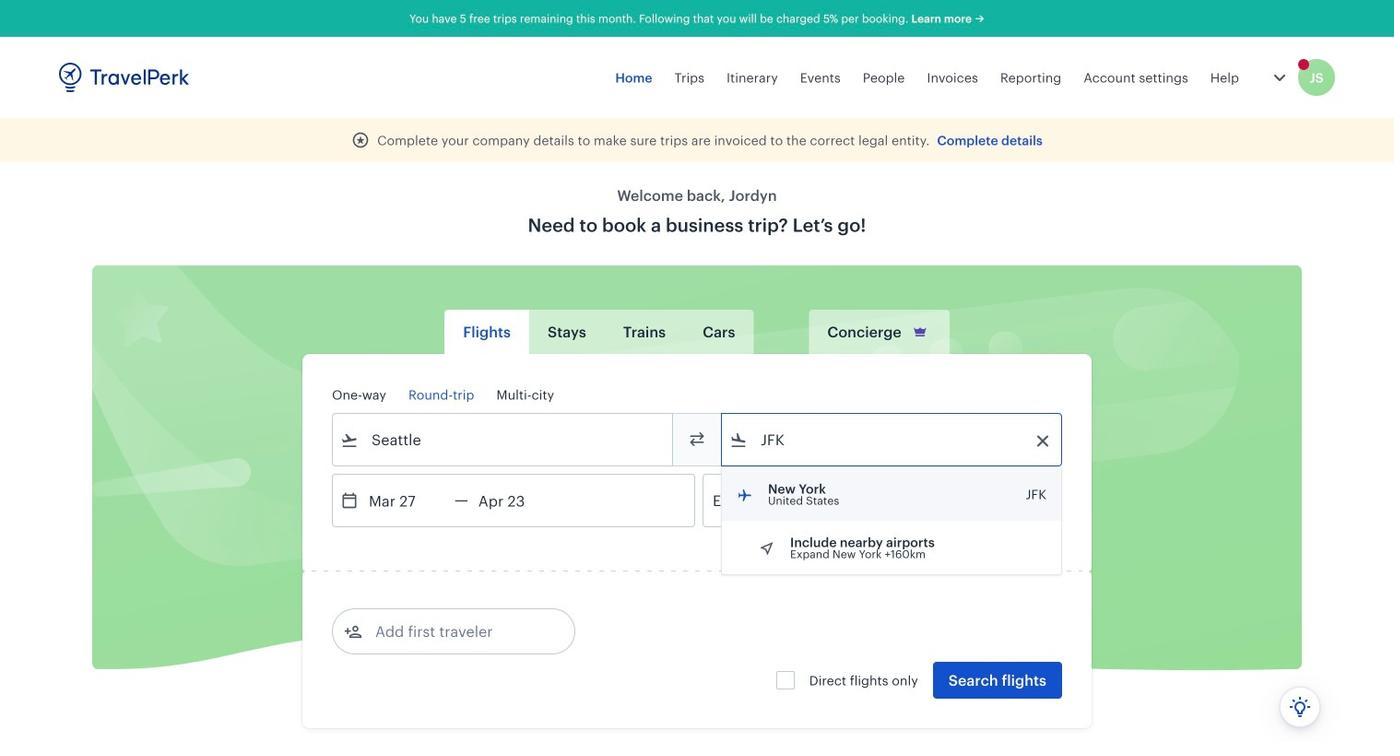 Task type: locate. For each thing, give the bounding box(es) containing it.
From search field
[[359, 425, 648, 455]]

To search field
[[748, 425, 1038, 455]]

Depart text field
[[359, 475, 455, 527]]



Task type: describe. For each thing, give the bounding box(es) containing it.
Return text field
[[468, 475, 564, 527]]

Add first traveler search field
[[363, 617, 554, 647]]



Task type: vqa. For each thing, say whether or not it's contained in the screenshot.
MOVE BACKWARD TO SWITCH TO THE PREVIOUS MONTH. image
no



